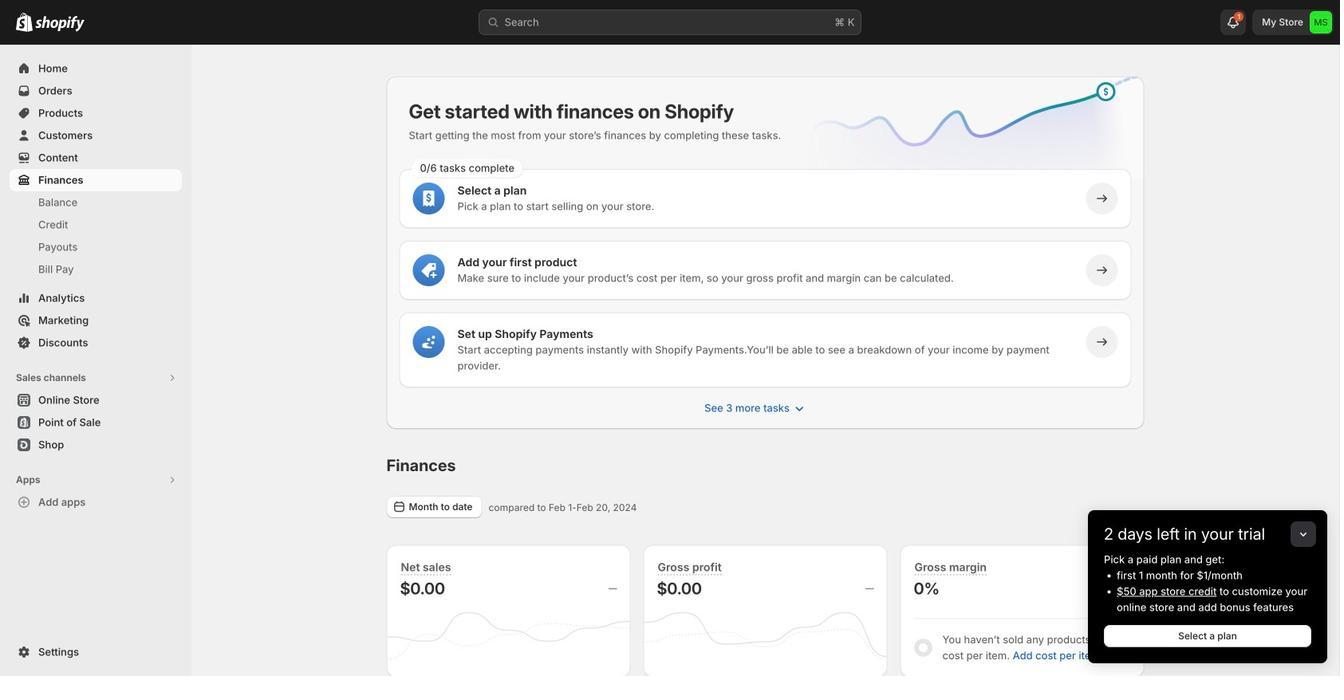 Task type: vqa. For each thing, say whether or not it's contained in the screenshot.
set up shopify payments image
yes



Task type: locate. For each thing, give the bounding box(es) containing it.
0 horizontal spatial shopify image
[[16, 13, 33, 32]]

my store image
[[1310, 11, 1333, 34]]

shopify image
[[16, 13, 33, 32], [35, 16, 85, 32]]

1 horizontal spatial shopify image
[[35, 16, 85, 32]]



Task type: describe. For each thing, give the bounding box(es) containing it.
add your first product image
[[421, 263, 437, 278]]

line chart image
[[782, 73, 1148, 204]]

set up shopify payments image
[[421, 334, 437, 350]]

select a plan image
[[421, 191, 437, 207]]



